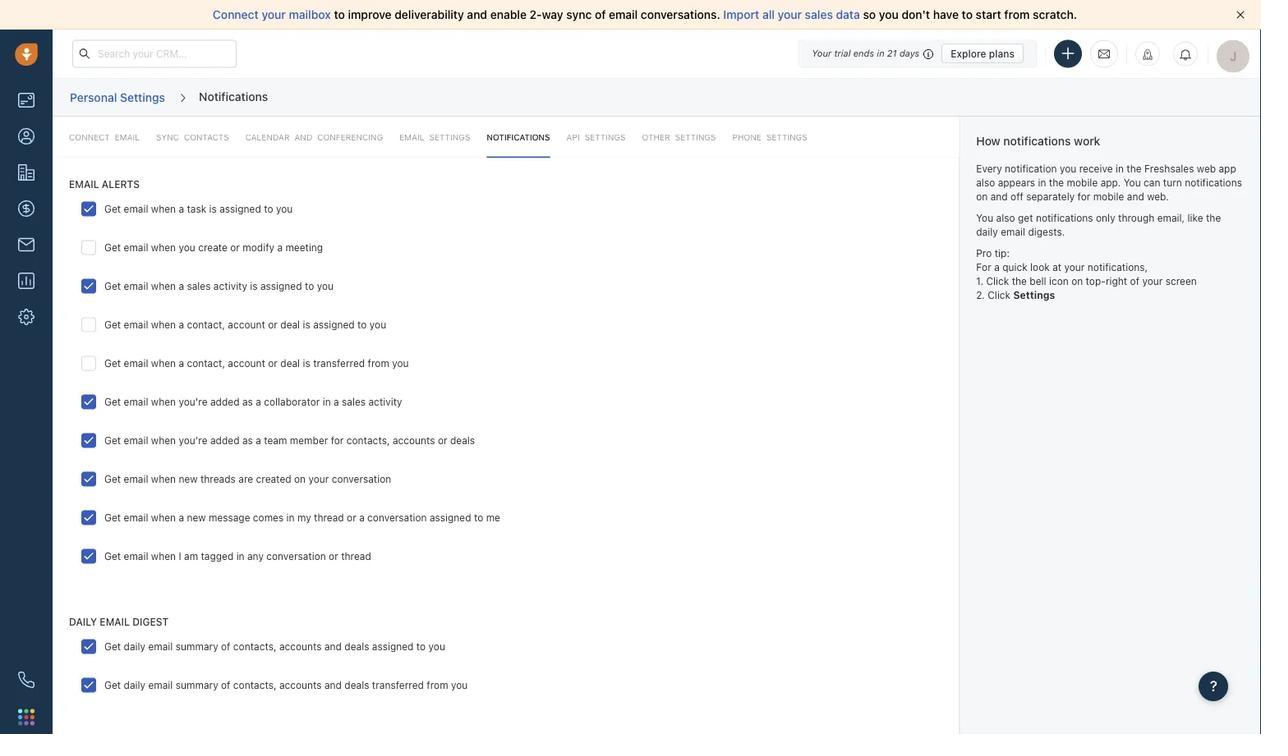 Task type: locate. For each thing, give the bounding box(es) containing it.
settings down bell
[[1014, 289, 1055, 301]]

1 horizontal spatial also
[[997, 212, 1016, 224]]

email for connect email
[[115, 132, 140, 142]]

your right at in the top of the page
[[1065, 261, 1085, 273]]

as down get email when a contact, account or deal is transferred from you
[[242, 396, 253, 408]]

6 when from the top
[[151, 396, 176, 408]]

deal for transferred
[[280, 357, 300, 369]]

1 vertical spatial deals
[[345, 641, 369, 653]]

1 vertical spatial as
[[242, 435, 253, 446]]

0 vertical spatial contact,
[[187, 319, 225, 330]]

app
[[1219, 163, 1237, 174]]

0 horizontal spatial also
[[977, 177, 996, 188]]

2 horizontal spatial sales
[[805, 8, 833, 21]]

0 horizontal spatial notifications
[[199, 89, 268, 103]]

for
[[1078, 191, 1091, 202], [331, 435, 344, 446]]

0 vertical spatial activity
[[214, 280, 247, 292]]

separately
[[1027, 191, 1075, 202]]

web.
[[1147, 191, 1169, 202]]

in left my
[[287, 512, 295, 524]]

connect down the personal
[[69, 132, 110, 142]]

2 horizontal spatial on
[[1072, 275, 1083, 287]]

0 horizontal spatial from
[[368, 357, 389, 369]]

10 when from the top
[[151, 551, 176, 562]]

6 get from the top
[[104, 396, 121, 408]]

have
[[933, 8, 959, 21]]

1 added from the top
[[210, 396, 240, 408]]

1 vertical spatial click
[[988, 289, 1011, 301]]

you inside every notification you receive in the freshsales web app also appears in the mobile app. you can turn notifications on and off separately for mobile and web.
[[1124, 177, 1141, 188]]

import
[[724, 8, 760, 21]]

connect your mailbox to improve deliverability and enable 2-way sync of email conversations. import all your sales data so you don't have to start from scratch.
[[213, 8, 1078, 21]]

4 when from the top
[[151, 319, 176, 330]]

email for get email when a contact, account or deal is transferred from you
[[124, 357, 148, 369]]

1 vertical spatial account
[[228, 357, 265, 369]]

you
[[879, 8, 899, 21], [1060, 163, 1077, 174], [276, 203, 293, 214], [179, 242, 195, 253], [317, 280, 334, 292], [370, 319, 386, 330], [392, 357, 409, 369], [429, 641, 445, 653], [451, 680, 468, 691]]

9 get from the top
[[104, 512, 121, 524]]

0 vertical spatial connect
[[213, 8, 259, 21]]

contact, down get email when a sales activity is assigned to you
[[187, 319, 225, 330]]

email inside you also get notifications only through email, like the daily email digests.
[[1001, 226, 1026, 238]]

explore plans
[[951, 48, 1015, 59]]

and inside tab list
[[295, 132, 312, 142]]

get for get email when i am tagged in any conversation or thread
[[104, 551, 121, 562]]

get for get email when you create or modify a meeting
[[104, 242, 121, 253]]

right
[[1106, 275, 1128, 287]]

notifications up digests.
[[1036, 212, 1094, 224]]

thread right my
[[314, 512, 344, 524]]

daily for get daily email summary of contacts, accounts and deals assigned to you
[[124, 641, 146, 653]]

a left "collaborator"
[[256, 396, 261, 408]]

1 vertical spatial contact,
[[187, 357, 225, 369]]

12 get from the top
[[104, 680, 121, 691]]

1 vertical spatial contacts,
[[233, 641, 277, 653]]

daily for get daily email summary of contacts, accounts and deals transferred from you
[[124, 680, 146, 691]]

settings inside email settings link
[[429, 132, 470, 142]]

5 when from the top
[[151, 357, 176, 369]]

2 vertical spatial deals
[[345, 680, 369, 691]]

2.
[[977, 289, 985, 301]]

conversations.
[[641, 8, 721, 21]]

8 get from the top
[[104, 473, 121, 485]]

0 vertical spatial transferred
[[313, 357, 365, 369]]

account
[[228, 319, 265, 330], [228, 357, 265, 369]]

0 horizontal spatial you
[[977, 212, 994, 224]]

9 when from the top
[[151, 512, 176, 524]]

you
[[1124, 177, 1141, 188], [977, 212, 994, 224]]

email right 'conferencing'
[[400, 132, 425, 142]]

1 horizontal spatial for
[[1078, 191, 1091, 202]]

also left get
[[997, 212, 1016, 224]]

0 horizontal spatial transferred
[[313, 357, 365, 369]]

me
[[486, 512, 500, 524]]

connect inside tab list
[[69, 132, 110, 142]]

1 when from the top
[[151, 203, 176, 214]]

account up get email when a contact, account or deal is transferred from you
[[228, 319, 265, 330]]

7 when from the top
[[151, 435, 176, 446]]

accounts for transferred
[[279, 680, 322, 691]]

sales right "collaborator"
[[342, 396, 366, 408]]

2 account from the top
[[228, 357, 265, 369]]

is up "collaborator"
[[303, 357, 310, 369]]

for down receive
[[1078, 191, 1091, 202]]

in
[[877, 48, 885, 59], [1116, 163, 1124, 174], [1038, 177, 1047, 188], [323, 396, 331, 408], [287, 512, 295, 524], [236, 551, 245, 562]]

other settings
[[642, 132, 716, 142]]

turn
[[1164, 177, 1183, 188]]

1 summary from the top
[[176, 641, 218, 653]]

receive
[[1080, 163, 1113, 174]]

freshsales
[[1145, 163, 1195, 174]]

added for you're
[[210, 435, 240, 446]]

2 vertical spatial daily
[[124, 680, 146, 691]]

message
[[209, 512, 250, 524]]

daily email digest
[[69, 616, 169, 628]]

sales down create
[[187, 280, 211, 292]]

1 vertical spatial thread
[[341, 551, 371, 562]]

0 vertical spatial also
[[977, 177, 996, 188]]

your trial ends in 21 days
[[812, 48, 920, 59]]

connect left mailbox
[[213, 8, 259, 21]]

settings for other settings
[[675, 132, 716, 142]]

0 horizontal spatial email
[[69, 178, 99, 190]]

1 horizontal spatial from
[[427, 680, 448, 691]]

a right modify
[[277, 242, 283, 253]]

contact, up you're
[[187, 357, 225, 369]]

1 vertical spatial deal
[[280, 357, 300, 369]]

the
[[1127, 163, 1142, 174], [1049, 177, 1064, 188], [1206, 212, 1222, 224], [1012, 275, 1027, 287]]

at
[[1053, 261, 1062, 273]]

a right "for" on the right top of the page
[[995, 261, 1000, 273]]

1 vertical spatial from
[[368, 357, 389, 369]]

and up through
[[1127, 191, 1145, 202]]

the up the separately
[[1049, 177, 1064, 188]]

app.
[[1101, 177, 1121, 188]]

1 vertical spatial on
[[1072, 275, 1083, 287]]

deal up get email when a contact, account or deal is transferred from you
[[280, 319, 300, 330]]

you inside every notification you receive in the freshsales web app also appears in the mobile app. you can turn notifications on and off separately for mobile and web.
[[1060, 163, 1077, 174]]

contacts, right member
[[347, 435, 390, 446]]

2 settings from the left
[[767, 132, 808, 142]]

connect for connect your mailbox to improve deliverability and enable 2-way sync of email conversations. import all your sales data so you don't have to start from scratch.
[[213, 8, 259, 21]]

1 vertical spatial email
[[69, 178, 99, 190]]

notifications
[[1004, 134, 1071, 148], [1185, 177, 1243, 188], [1036, 212, 1094, 224]]

0 horizontal spatial on
[[294, 473, 306, 485]]

you also get notifications only through email, like the daily email digests.
[[977, 212, 1222, 238]]

0 horizontal spatial settings
[[675, 132, 716, 142]]

explore
[[951, 48, 987, 59]]

2 horizontal spatial from
[[1005, 8, 1030, 21]]

2 added from the top
[[210, 435, 240, 446]]

4 get from the top
[[104, 319, 121, 330]]

settings inside personal settings link
[[120, 90, 165, 104]]

mobile down the app.
[[1094, 191, 1125, 202]]

10 get from the top
[[104, 551, 121, 562]]

plans
[[989, 48, 1015, 59]]

contacts, down get daily email summary of contacts, accounts and deals assigned to you
[[233, 680, 277, 691]]

2 contact, from the top
[[187, 357, 225, 369]]

of up get daily email summary of contacts, accounts and deals transferred from you
[[221, 641, 231, 653]]

1 horizontal spatial transferred
[[372, 680, 424, 691]]

a up you're
[[179, 357, 184, 369]]

settings for api settings
[[585, 132, 626, 142]]

summary
[[176, 641, 218, 653], [176, 680, 218, 691]]

1 vertical spatial notifications
[[487, 132, 550, 142]]

get email when new threads are created on your conversation
[[104, 473, 391, 485]]

2 vertical spatial accounts
[[279, 680, 322, 691]]

on down every
[[977, 191, 988, 202]]

added right the you're at bottom left
[[210, 435, 240, 446]]

sales left the data
[[805, 8, 833, 21]]

when for get email when you're added as a collaborator in a sales activity
[[151, 396, 176, 408]]

tab panel containing email alerts
[[53, 117, 959, 726]]

settings down the search your crm... text box
[[120, 90, 165, 104]]

11 get from the top
[[104, 641, 121, 653]]

and up get daily email summary of contacts, accounts and deals transferred from you
[[325, 641, 342, 653]]

tab list containing connect email
[[53, 117, 959, 158]]

improve
[[348, 8, 392, 21]]

accounts
[[393, 435, 435, 446], [279, 641, 322, 653], [279, 680, 322, 691]]

click right the 1.
[[987, 275, 1009, 287]]

0 vertical spatial contacts,
[[347, 435, 390, 446]]

pro tip: for a quick look at your notifications, 1. click the bell icon on top-right of your screen 2. click settings
[[977, 247, 1197, 301]]

email
[[400, 132, 425, 142], [69, 178, 99, 190]]

email inside tab list
[[115, 132, 140, 142]]

1 vertical spatial activity
[[369, 396, 402, 408]]

get for get email when a contact, account or deal is assigned to you
[[104, 319, 121, 330]]

get daily email summary of contacts, accounts and deals transferred from you
[[104, 680, 468, 691]]

tip:
[[995, 247, 1010, 259]]

notifications up notification
[[1004, 134, 1071, 148]]

notifications left api
[[487, 132, 550, 142]]

when for get email when new threads are created on your conversation
[[151, 473, 176, 485]]

new left message
[[187, 512, 206, 524]]

on right icon
[[1072, 275, 1083, 287]]

0 vertical spatial from
[[1005, 8, 1030, 21]]

connect
[[213, 8, 259, 21], [69, 132, 110, 142]]

and left off
[[991, 191, 1008, 202]]

get for get email when a contact, account or deal is transferred from you
[[104, 357, 121, 369]]

0 vertical spatial email
[[400, 132, 425, 142]]

when for get email when a new message comes in my thread or a conversation assigned to me
[[151, 512, 176, 524]]

get for get daily email summary of contacts, accounts and deals transferred from you
[[104, 680, 121, 691]]

notifications inside you also get notifications only through email, like the daily email digests.
[[1036, 212, 1094, 224]]

1 vertical spatial accounts
[[279, 641, 322, 653]]

settings inside api settings link
[[585, 132, 626, 142]]

1 vertical spatial notifications
[[1185, 177, 1243, 188]]

sales
[[805, 8, 833, 21], [187, 280, 211, 292], [342, 396, 366, 408]]

you up pro
[[977, 212, 994, 224]]

of right right
[[1131, 275, 1140, 287]]

or
[[230, 242, 240, 253], [268, 319, 278, 330], [268, 357, 278, 369], [438, 435, 448, 446], [347, 512, 356, 524], [329, 551, 338, 562]]

settings right api
[[585, 132, 626, 142]]

a down get email when a sales activity is assigned to you
[[179, 319, 184, 330]]

2 get from the top
[[104, 242, 121, 253]]

transferred
[[313, 357, 365, 369], [372, 680, 424, 691]]

phone settings link
[[733, 117, 808, 158]]

email left alerts
[[69, 178, 99, 190]]

a right my
[[359, 512, 365, 524]]

0 vertical spatial on
[[977, 191, 988, 202]]

0 horizontal spatial connect
[[69, 132, 110, 142]]

email for get email when a task is assigned to you
[[124, 203, 148, 214]]

0 vertical spatial accounts
[[393, 435, 435, 446]]

is
[[209, 203, 217, 214], [250, 280, 258, 292], [303, 319, 310, 330], [303, 357, 310, 369]]

and right calendar
[[295, 132, 312, 142]]

meeting
[[286, 242, 323, 253]]

what's new image
[[1142, 49, 1154, 60]]

1 vertical spatial you
[[977, 212, 994, 224]]

email for get email when new threads are created on your conversation
[[124, 473, 148, 485]]

0 vertical spatial you
[[1124, 177, 1141, 188]]

contacts, up get daily email summary of contacts, accounts and deals transferred from you
[[233, 641, 277, 653]]

phone
[[733, 132, 762, 142]]

1 vertical spatial sales
[[187, 280, 211, 292]]

account down get email when a contact, account or deal is assigned to you
[[228, 357, 265, 369]]

contact, for get email when a contact, account or deal is assigned to you
[[187, 319, 225, 330]]

team
[[264, 435, 287, 446]]

0 horizontal spatial activity
[[214, 280, 247, 292]]

summary for get daily email summary of contacts, accounts and deals transferred from you
[[176, 680, 218, 691]]

1 vertical spatial for
[[331, 435, 344, 446]]

conferencing
[[317, 132, 383, 142]]

pro
[[977, 247, 992, 259]]

when for get email when a contact, account or deal is assigned to you
[[151, 319, 176, 330]]

1 contact, from the top
[[187, 319, 225, 330]]

0 vertical spatial sales
[[805, 8, 833, 21]]

2 summary from the top
[[176, 680, 218, 691]]

connect email
[[69, 132, 140, 142]]

deals
[[450, 435, 475, 446], [345, 641, 369, 653], [345, 680, 369, 691]]

accounts for assigned
[[279, 641, 322, 653]]

2 vertical spatial contacts,
[[233, 680, 277, 691]]

of inside pro tip: for a quick look at your notifications, 1. click the bell icon on top-right of your screen 2. click settings
[[1131, 275, 1140, 287]]

contacts,
[[347, 435, 390, 446], [233, 641, 277, 653], [233, 680, 277, 691]]

2 vertical spatial from
[[427, 680, 448, 691]]

2 as from the top
[[242, 435, 253, 446]]

get for get email when you're added as a collaborator in a sales activity
[[104, 396, 121, 408]]

and down get daily email summary of contacts, accounts and deals assigned to you
[[325, 680, 342, 691]]

your
[[262, 8, 286, 21], [778, 8, 802, 21], [1065, 261, 1085, 273], [1143, 275, 1163, 287], [309, 473, 329, 485]]

0 vertical spatial deal
[[280, 319, 300, 330]]

conversation
[[332, 473, 391, 485], [367, 512, 427, 524], [267, 551, 326, 562]]

1 as from the top
[[242, 396, 253, 408]]

thread down get email when a new message comes in my thread or a conversation assigned to me
[[341, 551, 371, 562]]

2 vertical spatial notifications
[[1036, 212, 1094, 224]]

1 horizontal spatial you
[[1124, 177, 1141, 188]]

deliverability
[[395, 8, 464, 21]]

0 vertical spatial deals
[[450, 435, 475, 446]]

0 vertical spatial added
[[210, 396, 240, 408]]

as for collaborator
[[242, 396, 253, 408]]

0 vertical spatial new
[[179, 473, 198, 485]]

new left threads
[[179, 473, 198, 485]]

on right the created
[[294, 473, 306, 485]]

my
[[297, 512, 311, 524]]

sync contacts
[[156, 132, 229, 142]]

notifications up 'contacts'
[[199, 89, 268, 103]]

work
[[1074, 134, 1101, 148]]

in right "collaborator"
[[323, 396, 331, 408]]

2 when from the top
[[151, 242, 176, 253]]

7 get from the top
[[104, 435, 121, 446]]

contacts, for assigned
[[233, 641, 277, 653]]

added
[[210, 396, 240, 408], [210, 435, 240, 446]]

get daily email summary of contacts, accounts and deals assigned to you
[[104, 641, 445, 653]]

the down quick
[[1012, 275, 1027, 287]]

1 vertical spatial daily
[[124, 641, 146, 653]]

0 vertical spatial account
[[228, 319, 265, 330]]

is down modify
[[250, 280, 258, 292]]

settings
[[120, 90, 165, 104], [429, 132, 470, 142], [585, 132, 626, 142], [1014, 289, 1055, 301]]

1.
[[977, 275, 984, 287]]

settings left notifications link
[[429, 132, 470, 142]]

click right 2.
[[988, 289, 1011, 301]]

email for email alerts
[[69, 178, 99, 190]]

0 vertical spatial as
[[242, 396, 253, 408]]

1 account from the top
[[228, 319, 265, 330]]

0 vertical spatial daily
[[977, 226, 998, 238]]

2 vertical spatial on
[[294, 473, 306, 485]]

1 get from the top
[[104, 203, 121, 214]]

daily
[[977, 226, 998, 238], [124, 641, 146, 653], [124, 680, 146, 691]]

you're
[[179, 396, 208, 408]]

also down every
[[977, 177, 996, 188]]

mobile down receive
[[1067, 177, 1098, 188]]

settings
[[675, 132, 716, 142], [767, 132, 808, 142]]

deal up "collaborator"
[[280, 357, 300, 369]]

for inside tab panel
[[331, 435, 344, 446]]

email inside email settings link
[[400, 132, 425, 142]]

notifications down web
[[1185, 177, 1243, 188]]

email for get email when you're added as a collaborator in a sales activity
[[124, 396, 148, 408]]

email,
[[1158, 212, 1185, 224]]

added right you're
[[210, 396, 240, 408]]

for right member
[[331, 435, 344, 446]]

notifications,
[[1088, 261, 1148, 273]]

2 deal from the top
[[280, 357, 300, 369]]

1 settings from the left
[[675, 132, 716, 142]]

0 vertical spatial summary
[[176, 641, 218, 653]]

1 vertical spatial new
[[187, 512, 206, 524]]

email image
[[1099, 47, 1110, 61]]

deal for assigned
[[280, 319, 300, 330]]

as left team
[[242, 435, 253, 446]]

settings right 'other'
[[675, 132, 716, 142]]

email for get email when a contact, account or deal is assigned to you
[[124, 319, 148, 330]]

settings right phone
[[767, 132, 808, 142]]

i
[[179, 551, 181, 562]]

from for get email when a contact, account or deal is transferred from you
[[368, 357, 389, 369]]

3 get from the top
[[104, 280, 121, 292]]

0 vertical spatial notifications
[[199, 89, 268, 103]]

1 horizontal spatial notifications
[[487, 132, 550, 142]]

import all your sales data link
[[724, 8, 863, 21]]

bell
[[1030, 275, 1047, 287]]

0 vertical spatial thread
[[314, 512, 344, 524]]

created
[[256, 473, 291, 485]]

get email when you create or modify a meeting
[[104, 242, 323, 253]]

1 vertical spatial transferred
[[372, 680, 424, 691]]

1 vertical spatial connect
[[69, 132, 110, 142]]

1 horizontal spatial email
[[400, 132, 425, 142]]

you left the "can"
[[1124, 177, 1141, 188]]

tab list
[[53, 117, 959, 158]]

1 deal from the top
[[280, 319, 300, 330]]

0 vertical spatial for
[[1078, 191, 1091, 202]]

3 when from the top
[[151, 280, 176, 292]]

1 horizontal spatial settings
[[767, 132, 808, 142]]

settings inside 'link'
[[767, 132, 808, 142]]

21
[[887, 48, 897, 59]]

1 vertical spatial also
[[997, 212, 1016, 224]]

5 get from the top
[[104, 357, 121, 369]]

0 horizontal spatial for
[[331, 435, 344, 446]]

modify
[[243, 242, 275, 253]]

1 horizontal spatial on
[[977, 191, 988, 202]]

activity
[[214, 280, 247, 292], [369, 396, 402, 408]]

8 when from the top
[[151, 473, 176, 485]]

tab panel
[[53, 117, 959, 726]]

1 vertical spatial summary
[[176, 680, 218, 691]]

the right like
[[1206, 212, 1222, 224]]

1 horizontal spatial sales
[[342, 396, 366, 408]]

also inside you also get notifications only through email, like the daily email digests.
[[997, 212, 1016, 224]]

1 vertical spatial added
[[210, 435, 240, 446]]

1 horizontal spatial connect
[[213, 8, 259, 21]]



Task type: vqa. For each thing, say whether or not it's contained in the screenshot.
the right the your
no



Task type: describe. For each thing, give the bounding box(es) containing it.
sync
[[156, 132, 179, 142]]

every
[[977, 163, 1002, 174]]

transferred for is
[[313, 357, 365, 369]]

email for get email when you create or modify a meeting
[[124, 242, 148, 253]]

account for transferred
[[228, 357, 265, 369]]

daily inside you also get notifications only through email, like the daily email digests.
[[977, 226, 998, 238]]

0 vertical spatial conversation
[[332, 473, 391, 485]]

get email when a contact, account or deal is assigned to you
[[104, 319, 386, 330]]

email for email settings
[[400, 132, 425, 142]]

email for get email when a new message comes in my thread or a conversation assigned to me
[[124, 512, 148, 524]]

get email when a sales activity is assigned to you
[[104, 280, 334, 292]]

contacts, for transferred
[[233, 680, 277, 691]]

phone image
[[18, 672, 35, 689]]

web
[[1197, 163, 1216, 174]]

get email when you're added as a team member for contacts, accounts or deals
[[104, 435, 475, 446]]

a up i
[[179, 512, 184, 524]]

a down the get email when you create or modify a meeting
[[179, 280, 184, 292]]

explore plans link
[[942, 44, 1024, 63]]

contact, for get email when a contact, account or deal is transferred from you
[[187, 357, 225, 369]]

scratch.
[[1033, 8, 1078, 21]]

when for get email when i am tagged in any conversation or thread
[[151, 551, 176, 562]]

get email when i am tagged in any conversation or thread
[[104, 551, 371, 562]]

can
[[1144, 177, 1161, 188]]

get email when you're added as a collaborator in a sales activity
[[104, 396, 402, 408]]

get email when a task is assigned to you
[[104, 203, 293, 214]]

settings for phone settings
[[767, 132, 808, 142]]

get for get email when you're added as a team member for contacts, accounts or deals
[[104, 435, 121, 446]]

quick
[[1003, 261, 1028, 273]]

0 vertical spatial notifications
[[1004, 134, 1071, 148]]

calendar
[[245, 132, 290, 142]]

the left freshsales
[[1127, 163, 1142, 174]]

when for get email when you're added as a team member for contacts, accounts or deals
[[151, 435, 176, 446]]

get for get email when a task is assigned to you
[[104, 203, 121, 214]]

connect email link
[[69, 117, 140, 158]]

settings for personal settings
[[120, 90, 165, 104]]

tagged
[[201, 551, 234, 562]]

api settings
[[567, 132, 626, 142]]

appears
[[998, 177, 1036, 188]]

email alerts
[[69, 178, 140, 190]]

enable
[[490, 8, 527, 21]]

1 vertical spatial mobile
[[1094, 191, 1125, 202]]

your
[[812, 48, 832, 59]]

phone element
[[10, 664, 43, 697]]

a inside pro tip: for a quick look at your notifications, 1. click the bell icon on top-right of your screen 2. click settings
[[995, 261, 1000, 273]]

off
[[1011, 191, 1024, 202]]

Search your CRM... text field
[[72, 40, 237, 68]]

mailbox
[[289, 8, 331, 21]]

and left enable
[[467, 8, 487, 21]]

data
[[836, 8, 860, 21]]

on inside pro tip: for a quick look at your notifications, 1. click the bell icon on top-right of your screen 2. click settings
[[1072, 275, 1083, 287]]

get for get email when new threads are created on your conversation
[[104, 473, 121, 485]]

task
[[187, 203, 206, 214]]

in up the separately
[[1038, 177, 1047, 188]]

from for get daily email summary of contacts, accounts and deals transferred from you
[[427, 680, 448, 691]]

get for get email when a sales activity is assigned to you
[[104, 280, 121, 292]]

your left mailbox
[[262, 8, 286, 21]]

like
[[1188, 212, 1204, 224]]

any
[[247, 551, 264, 562]]

the inside pro tip: for a quick look at your notifications, 1. click the bell icon on top-right of your screen 2. click settings
[[1012, 275, 1027, 287]]

on inside tab panel
[[294, 473, 306, 485]]

is right the task
[[209, 203, 217, 214]]

account for assigned
[[228, 319, 265, 330]]

personal settings
[[70, 90, 165, 104]]

email for get email when a sales activity is assigned to you
[[124, 280, 148, 292]]

alerts
[[102, 178, 140, 190]]

connect for connect email
[[69, 132, 110, 142]]

when for get email when a contact, account or deal is transferred from you
[[151, 357, 176, 369]]

daily
[[69, 616, 97, 628]]

2 vertical spatial conversation
[[267, 551, 326, 562]]

every notification you receive in the freshsales web app also appears in the mobile app. you can turn notifications on and off separately for mobile and web.
[[977, 163, 1243, 202]]

2-
[[530, 8, 542, 21]]

email for get email when you're added as a team member for contacts, accounts or deals
[[124, 435, 148, 446]]

you're
[[179, 435, 208, 446]]

added for you're
[[210, 396, 240, 408]]

way
[[542, 8, 563, 21]]

email for daily email digest
[[100, 616, 130, 628]]

also inside every notification you receive in the freshsales web app also appears in the mobile app. you can turn notifications on and off separately for mobile and web.
[[977, 177, 996, 188]]

notifications inside every notification you receive in the freshsales web app also appears in the mobile app. you can turn notifications on and off separately for mobile and web.
[[1185, 177, 1243, 188]]

a left the task
[[179, 203, 184, 214]]

sync contacts link
[[156, 117, 229, 158]]

comes
[[253, 512, 284, 524]]

create
[[198, 242, 228, 253]]

through
[[1119, 212, 1155, 224]]

look
[[1031, 261, 1050, 273]]

0 vertical spatial click
[[987, 275, 1009, 287]]

your down member
[[309, 473, 329, 485]]

screen
[[1166, 275, 1197, 287]]

personal
[[70, 90, 117, 104]]

1 horizontal spatial activity
[[369, 396, 402, 408]]

threads
[[200, 473, 236, 485]]

0 vertical spatial mobile
[[1067, 177, 1098, 188]]

calendar and conferencing link
[[245, 117, 383, 158]]

notifications inside tab list
[[487, 132, 550, 142]]

get email when a new message comes in my thread or a conversation assigned to me
[[104, 512, 500, 524]]

email for get email when i am tagged in any conversation or thread
[[124, 551, 148, 562]]

your left screen
[[1143, 275, 1163, 287]]

phone settings
[[733, 132, 808, 142]]

sync
[[566, 8, 592, 21]]

of down get daily email summary of contacts, accounts and deals assigned to you
[[221, 680, 231, 691]]

get email when a contact, account or deal is transferred from you
[[104, 357, 409, 369]]

deals for transferred
[[345, 680, 369, 691]]

connect your mailbox link
[[213, 8, 334, 21]]

calendar and conferencing
[[245, 132, 383, 142]]

email settings link
[[400, 117, 470, 158]]

a left team
[[256, 435, 261, 446]]

get for get email when a new message comes in my thread or a conversation assigned to me
[[104, 512, 121, 524]]

of right the sync
[[595, 8, 606, 21]]

member
[[290, 435, 328, 446]]

is up get email when a contact, account or deal is transferred from you
[[303, 319, 310, 330]]

other
[[642, 132, 670, 142]]

your right all
[[778, 8, 802, 21]]

all
[[763, 8, 775, 21]]

summary for get daily email summary of contacts, accounts and deals assigned to you
[[176, 641, 218, 653]]

in left the '21'
[[877, 48, 885, 59]]

start
[[976, 8, 1002, 21]]

trial
[[834, 48, 851, 59]]

don't
[[902, 8, 930, 21]]

the inside you also get notifications only through email, like the daily email digests.
[[1206, 212, 1222, 224]]

on inside every notification you receive in the freshsales web app also appears in the mobile app. you can turn notifications on and off separately for mobile and web.
[[977, 191, 988, 202]]

you inside you also get notifications only through email, like the daily email digests.
[[977, 212, 994, 224]]

only
[[1096, 212, 1116, 224]]

in left any
[[236, 551, 245, 562]]

2 vertical spatial sales
[[342, 396, 366, 408]]

in up the app.
[[1116, 163, 1124, 174]]

settings for email settings
[[429, 132, 470, 142]]

personal settings link
[[69, 84, 166, 110]]

for inside every notification you receive in the freshsales web app also appears in the mobile app. you can turn notifications on and off separately for mobile and web.
[[1078, 191, 1091, 202]]

when for get email when a sales activity is assigned to you
[[151, 280, 176, 292]]

settings inside pro tip: for a quick look at your notifications, 1. click the bell icon on top-right of your screen 2. click settings
[[1014, 289, 1055, 301]]

1 vertical spatial conversation
[[367, 512, 427, 524]]

when for get email when you create or modify a meeting
[[151, 242, 176, 253]]

freshworks switcher image
[[18, 710, 35, 726]]

contacts
[[184, 132, 229, 142]]

0 horizontal spatial sales
[[187, 280, 211, 292]]

close image
[[1237, 11, 1245, 19]]

email settings
[[400, 132, 470, 142]]

get for get daily email summary of contacts, accounts and deals assigned to you
[[104, 641, 121, 653]]

so
[[863, 8, 876, 21]]

digest
[[133, 616, 169, 628]]

a right "collaborator"
[[334, 396, 339, 408]]

deals for assigned
[[345, 641, 369, 653]]

when for get email when a task is assigned to you
[[151, 203, 176, 214]]

collaborator
[[264, 396, 320, 408]]

ends
[[854, 48, 875, 59]]

icon
[[1049, 275, 1069, 287]]

notification
[[1005, 163, 1057, 174]]

as for team
[[242, 435, 253, 446]]

are
[[239, 473, 253, 485]]

get
[[1018, 212, 1034, 224]]

transferred for deals
[[372, 680, 424, 691]]

top-
[[1086, 275, 1106, 287]]



